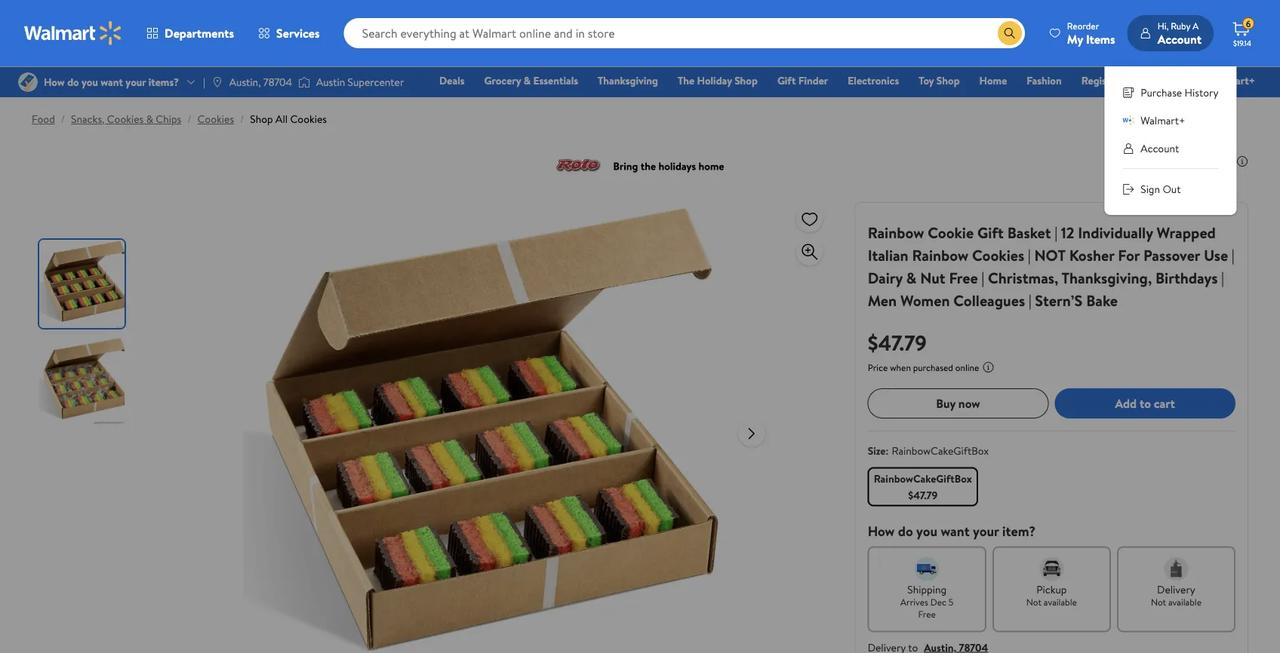 Task type: vqa. For each thing, say whether or not it's contained in the screenshot.
the 'drawer' in i bought this and the six drawer chest from This vendor. It look
no



Task type: locate. For each thing, give the bounding box(es) containing it.
clear search field text image
[[980, 27, 992, 39]]

$47.79 up when
[[868, 328, 927, 358]]

0 horizontal spatial not
[[1027, 597, 1042, 609]]

size
[[868, 444, 886, 459]]

& inside 'rainbow cookie gift basket | 12 individually wrapped italian rainbow cookies | not kosher for passover use | dairy & nut free | christmas, thanksgiving, birthdays | men women colleagues | stern's bake'
[[907, 267, 917, 288]]

Walmart Site-Wide search field
[[344, 18, 1025, 48]]

/ right food link
[[61, 112, 65, 126]]

rainbow up nut
[[912, 245, 969, 266]]

1 horizontal spatial gift
[[978, 222, 1004, 243]]

walmart+
[[1211, 73, 1256, 88], [1141, 113, 1186, 128]]

account link
[[1123, 140, 1219, 156]]

reorder my items
[[1068, 19, 1116, 47]]

zoom image modal image
[[801, 243, 819, 261]]

walmart+ link
[[1204, 72, 1262, 89], [1123, 113, 1219, 128]]

cookies right "chips"
[[198, 112, 234, 126]]

available inside 'delivery not available'
[[1169, 597, 1202, 609]]

/ right cookies link
[[240, 112, 244, 126]]

available down the intent image for delivery
[[1169, 597, 1202, 609]]

add to cart button
[[1055, 389, 1236, 419]]

/
[[61, 112, 65, 126], [187, 112, 191, 126], [240, 112, 244, 126]]

the holiday shop link
[[671, 72, 765, 89]]

cart
[[1154, 396, 1175, 412]]

hi, ruby a account
[[1158, 19, 1202, 47]]

add to favorites list, rainbow cookie gift basket | 12 individually wrapped italian rainbow cookies | not kosher for passover use | dairy & nut free | christmas, thanksgiving, birthdays | men women colleagues | stern's bake image
[[801, 210, 819, 228]]

1 horizontal spatial free
[[949, 267, 978, 288]]

not down the intent image for delivery
[[1151, 597, 1167, 609]]

purchase history
[[1141, 85, 1219, 100]]

shop right "holiday"
[[735, 73, 758, 88]]

2 vertical spatial &
[[907, 267, 917, 288]]

bake
[[1087, 290, 1118, 311]]

men
[[868, 290, 897, 311]]

1 vertical spatial rainbowcakegiftbox
[[874, 472, 972, 486]]

intent image for delivery image
[[1165, 558, 1189, 582]]

12
[[1061, 222, 1075, 243]]

deals link
[[433, 72, 472, 89]]

walmart+ link down purchase history link
[[1123, 113, 1219, 128]]

0 horizontal spatial free
[[919, 609, 936, 621]]

toy
[[919, 73, 934, 88]]

& right grocery
[[524, 73, 531, 88]]

1 horizontal spatial not
[[1151, 597, 1167, 609]]

buy
[[937, 396, 956, 412]]

reorder
[[1068, 19, 1100, 32]]

dairy
[[868, 267, 903, 288]]

shop right toy
[[937, 73, 960, 88]]

registry link
[[1075, 72, 1127, 89]]

/ right "chips"
[[187, 112, 191, 126]]

1 horizontal spatial /
[[187, 112, 191, 126]]

ad disclaimer and feedback for skylinedisplayad image
[[1237, 156, 1249, 168]]

gift finder link
[[771, 72, 835, 89]]

price
[[868, 362, 888, 375]]

free
[[949, 267, 978, 288], [919, 609, 936, 621]]

free down shipping
[[919, 609, 936, 621]]

rainbow up italian
[[868, 222, 925, 243]]

all
[[276, 112, 288, 126]]

purchased
[[913, 362, 954, 375]]

available
[[1044, 597, 1077, 609], [1169, 597, 1202, 609]]

passover
[[1144, 245, 1201, 266]]

not inside 'delivery not available'
[[1151, 597, 1167, 609]]

2 not from the left
[[1151, 597, 1167, 609]]

not
[[1027, 597, 1042, 609], [1151, 597, 1167, 609]]

departments button
[[134, 15, 246, 51]]

account up debit
[[1158, 31, 1202, 47]]

walmart+ link down $19.14
[[1204, 72, 1262, 89]]

1 vertical spatial $47.79
[[909, 488, 938, 503]]

0 horizontal spatial shop
[[250, 112, 273, 126]]

0 vertical spatial gift
[[778, 73, 796, 88]]

hi,
[[1158, 19, 1169, 32]]

walmart+ down purchase
[[1141, 113, 1186, 128]]

account
[[1158, 31, 1202, 47], [1141, 141, 1180, 156]]

1 vertical spatial walmart+ link
[[1123, 113, 1219, 128]]

thanksgiving link
[[591, 72, 665, 89]]

rainbowcakegiftbox up rainbowcakegiftbox $47.79
[[892, 444, 989, 459]]

sign out link
[[1123, 181, 1219, 197]]

departments
[[165, 25, 234, 42]]

1 vertical spatial gift
[[978, 222, 1004, 243]]

cookies right all
[[290, 112, 327, 126]]

grocery
[[484, 73, 521, 88]]

rainbow
[[868, 222, 925, 243], [912, 245, 969, 266]]

1 vertical spatial free
[[919, 609, 936, 621]]

debit
[[1165, 73, 1191, 88]]

you
[[917, 522, 938, 541]]

use
[[1204, 245, 1229, 266]]

rainbowcakegiftbox
[[892, 444, 989, 459], [874, 472, 972, 486]]

free right nut
[[949, 267, 978, 288]]

electronics link
[[841, 72, 906, 89]]

not down intent image for pickup
[[1027, 597, 1042, 609]]

| right use
[[1232, 245, 1235, 266]]

1 not from the left
[[1027, 597, 1042, 609]]

$47.79
[[868, 328, 927, 358], [909, 488, 938, 503]]

now
[[959, 396, 981, 412]]

0 horizontal spatial &
[[146, 112, 153, 126]]

1 / from the left
[[61, 112, 65, 126]]

walmart+ down $19.14
[[1211, 73, 1256, 88]]

2 available from the left
[[1169, 597, 1202, 609]]

items
[[1086, 31, 1116, 47]]

shop inside the holiday shop link
[[735, 73, 758, 88]]

services
[[276, 25, 320, 42]]

kosher
[[1070, 245, 1115, 266]]

0 vertical spatial free
[[949, 267, 978, 288]]

1 horizontal spatial walmart+
[[1211, 73, 1256, 88]]

cookies up christmas, in the right top of the page
[[973, 245, 1025, 266]]

0 horizontal spatial available
[[1044, 597, 1077, 609]]

0 vertical spatial walmart+ link
[[1204, 72, 1262, 89]]

rainbowcakegiftbox down size : rainbowcakegiftbox
[[874, 472, 972, 486]]

account up sign out
[[1141, 141, 1180, 156]]

1 horizontal spatial &
[[524, 73, 531, 88]]

gift left basket
[[978, 222, 1004, 243]]

cookie
[[928, 222, 974, 243]]

available down intent image for pickup
[[1044, 597, 1077, 609]]

| left not
[[1028, 245, 1031, 266]]

shop left all
[[250, 112, 273, 126]]

fashion
[[1027, 73, 1062, 88]]

cookies inside 'rainbow cookie gift basket | 12 individually wrapped italian rainbow cookies | not kosher for passover use | dairy & nut free | christmas, thanksgiving, birthdays | men women colleagues | stern's bake'
[[973, 245, 1025, 266]]

essentials
[[533, 73, 578, 88]]

cookies
[[107, 112, 144, 126], [198, 112, 234, 126], [290, 112, 327, 126], [973, 245, 1025, 266]]

0 horizontal spatial /
[[61, 112, 65, 126]]

grocery & essentials
[[484, 73, 578, 88]]

one debit link
[[1133, 72, 1198, 89]]

shipping arrives dec 5 free
[[901, 583, 954, 621]]

search icon image
[[1004, 27, 1016, 39]]

available inside pickup not available
[[1044, 597, 1077, 609]]

:
[[886, 444, 889, 459]]

fashion link
[[1020, 72, 1069, 89]]

gift
[[778, 73, 796, 88], [978, 222, 1004, 243]]

0 horizontal spatial gift
[[778, 73, 796, 88]]

gift left finder
[[778, 73, 796, 88]]

0 vertical spatial &
[[524, 73, 531, 88]]

want
[[941, 522, 970, 541]]

0 horizontal spatial walmart+
[[1141, 113, 1186, 128]]

holiday
[[697, 73, 732, 88]]

1 available from the left
[[1044, 597, 1077, 609]]

a
[[1193, 19, 1199, 32]]

italian
[[868, 245, 909, 266]]

2 / from the left
[[187, 112, 191, 126]]

size list
[[865, 465, 1239, 510]]

available for pickup
[[1044, 597, 1077, 609]]

0 vertical spatial rainbow
[[868, 222, 925, 243]]

| down christmas, in the right top of the page
[[1029, 290, 1032, 311]]

2 horizontal spatial &
[[907, 267, 917, 288]]

not inside pickup not available
[[1027, 597, 1042, 609]]

rainbow cookie gift basket | 12 individually wrapped italian rainbow cookies | not kosher for passover use | dairy & nut free | christmas, thanksgiving, birthdays | men women colleagues | stern's bake - image 1 of 2 image
[[39, 240, 128, 328]]

| up colleagues
[[982, 267, 985, 288]]

rainbow cookie gift basket | 12 individually wrapped italian rainbow cookies | not kosher for passover use | dairy & nut free | christmas, thanksgiving, birthdays | men women colleagues | stern's bake
[[868, 222, 1235, 311]]

& left nut
[[907, 267, 917, 288]]

$47.79 up you
[[909, 488, 938, 503]]

1 horizontal spatial shop
[[735, 73, 758, 88]]

snacks, cookies & chips link
[[71, 112, 181, 126]]

how
[[868, 522, 895, 541]]

your
[[973, 522, 999, 541]]

purchase history link
[[1123, 85, 1219, 100]]

& left "chips"
[[146, 112, 153, 126]]

5
[[949, 597, 954, 609]]

6
[[1246, 17, 1251, 30]]

1 horizontal spatial available
[[1169, 597, 1202, 609]]

2 horizontal spatial /
[[240, 112, 244, 126]]

|
[[1055, 222, 1058, 243], [1028, 245, 1031, 266], [1232, 245, 1235, 266], [982, 267, 985, 288], [1222, 267, 1225, 288], [1029, 290, 1032, 311]]

| left 12
[[1055, 222, 1058, 243]]

shop
[[735, 73, 758, 88], [937, 73, 960, 88], [250, 112, 273, 126]]

2 horizontal spatial shop
[[937, 73, 960, 88]]



Task type: describe. For each thing, give the bounding box(es) containing it.
stern's
[[1035, 290, 1083, 311]]

grocery & essentials link
[[478, 72, 585, 89]]

food
[[32, 112, 55, 126]]

pickup
[[1037, 583, 1067, 597]]

toy shop
[[919, 73, 960, 88]]

0 vertical spatial account
[[1158, 31, 1202, 47]]

ruby
[[1171, 19, 1191, 32]]

one debit
[[1140, 73, 1191, 88]]

1 vertical spatial walmart+
[[1141, 113, 1186, 128]]

christmas,
[[988, 267, 1059, 288]]

wrapped
[[1157, 222, 1216, 243]]

walmart+ image
[[1123, 114, 1135, 126]]

buy now
[[937, 396, 981, 412]]

basket
[[1008, 222, 1052, 243]]

delivery not available
[[1151, 583, 1202, 609]]

the
[[678, 73, 695, 88]]

available for delivery
[[1169, 597, 1202, 609]]

home
[[980, 73, 1008, 88]]

services button
[[246, 15, 332, 51]]

food link
[[32, 112, 55, 126]]

price when purchased online
[[868, 362, 980, 375]]

3 / from the left
[[240, 112, 244, 126]]

legal information image
[[983, 362, 995, 374]]

women
[[901, 290, 950, 311]]

individually
[[1078, 222, 1153, 243]]

history
[[1185, 85, 1219, 100]]

cookies link
[[198, 112, 234, 126]]

purchase
[[1141, 85, 1183, 100]]

dec
[[931, 597, 947, 609]]

sign out
[[1141, 182, 1181, 196]]

1 vertical spatial account
[[1141, 141, 1180, 156]]

| down use
[[1222, 267, 1225, 288]]

my
[[1068, 31, 1084, 47]]

rainbowcakegiftbox inside "size" list
[[874, 472, 972, 486]]

do
[[898, 522, 913, 541]]

$47.79 inside rainbowcakegiftbox $47.79
[[909, 488, 938, 503]]

to
[[1140, 396, 1151, 412]]

snacks,
[[71, 112, 105, 126]]

sponsored
[[1192, 155, 1234, 168]]

one
[[1140, 73, 1163, 88]]

shop all cookies link
[[250, 112, 327, 126]]

how do you want your item?
[[868, 522, 1036, 541]]

gift inside 'rainbow cookie gift basket | 12 individually wrapped italian rainbow cookies | not kosher for passover use | dairy & nut free | christmas, thanksgiving, birthdays | men women colleagues | stern's bake'
[[978, 222, 1004, 243]]

not for pickup
[[1027, 597, 1042, 609]]

thanksgiving,
[[1062, 267, 1152, 288]]

0 vertical spatial $47.79
[[868, 328, 927, 358]]

intent image for shipping image
[[915, 558, 939, 582]]

out
[[1163, 182, 1181, 196]]

online
[[956, 362, 980, 375]]

not for delivery
[[1151, 597, 1167, 609]]

delivery
[[1158, 583, 1196, 597]]

nut
[[921, 267, 946, 288]]

sign
[[1141, 182, 1161, 196]]

pickup not available
[[1027, 583, 1077, 609]]

add to cart
[[1116, 396, 1175, 412]]

not
[[1035, 245, 1066, 266]]

deals
[[440, 73, 465, 88]]

cookies right snacks,
[[107, 112, 144, 126]]

1 vertical spatial rainbow
[[912, 245, 969, 266]]

shipping
[[908, 583, 947, 597]]

free inside 'shipping arrives dec 5 free'
[[919, 609, 936, 621]]

home link
[[973, 72, 1014, 89]]

shop inside toy shop link
[[937, 73, 960, 88]]

Search search field
[[344, 18, 1025, 48]]

1 vertical spatial &
[[146, 112, 153, 126]]

free inside 'rainbow cookie gift basket | 12 individually wrapped italian rainbow cookies | not kosher for passover use | dairy & nut free | christmas, thanksgiving, birthdays | men women colleagues | stern's bake'
[[949, 267, 978, 288]]

arrives
[[901, 597, 929, 609]]

add
[[1116, 396, 1137, 412]]

0 vertical spatial rainbowcakegiftbox
[[892, 444, 989, 459]]

next media item image
[[743, 425, 761, 443]]

colleagues
[[954, 290, 1026, 311]]

food / snacks, cookies & chips / cookies / shop all cookies
[[32, 112, 327, 126]]

0 vertical spatial walmart+
[[1211, 73, 1256, 88]]

rainbowcakegiftbox $47.79
[[874, 472, 972, 503]]

birthdays
[[1156, 267, 1218, 288]]

toy shop link
[[912, 72, 967, 89]]

for
[[1119, 245, 1140, 266]]

the holiday shop
[[678, 73, 758, 88]]

registry
[[1082, 73, 1120, 88]]

intent image for pickup image
[[1040, 558, 1064, 582]]

gift finder
[[778, 73, 829, 88]]

size : rainbowcakegiftbox
[[868, 444, 989, 459]]

buy now button
[[868, 389, 1049, 419]]

when
[[890, 362, 911, 375]]

walmart image
[[24, 21, 122, 45]]

rainbow cookie gift basket | 12 individually wrapped italian rainbow cookies | not kosher for passover use | dairy & nut free | christmas, thanksgiving, birthdays | men women colleagues | stern's bake - image 2 of 2 image
[[39, 338, 128, 426]]



